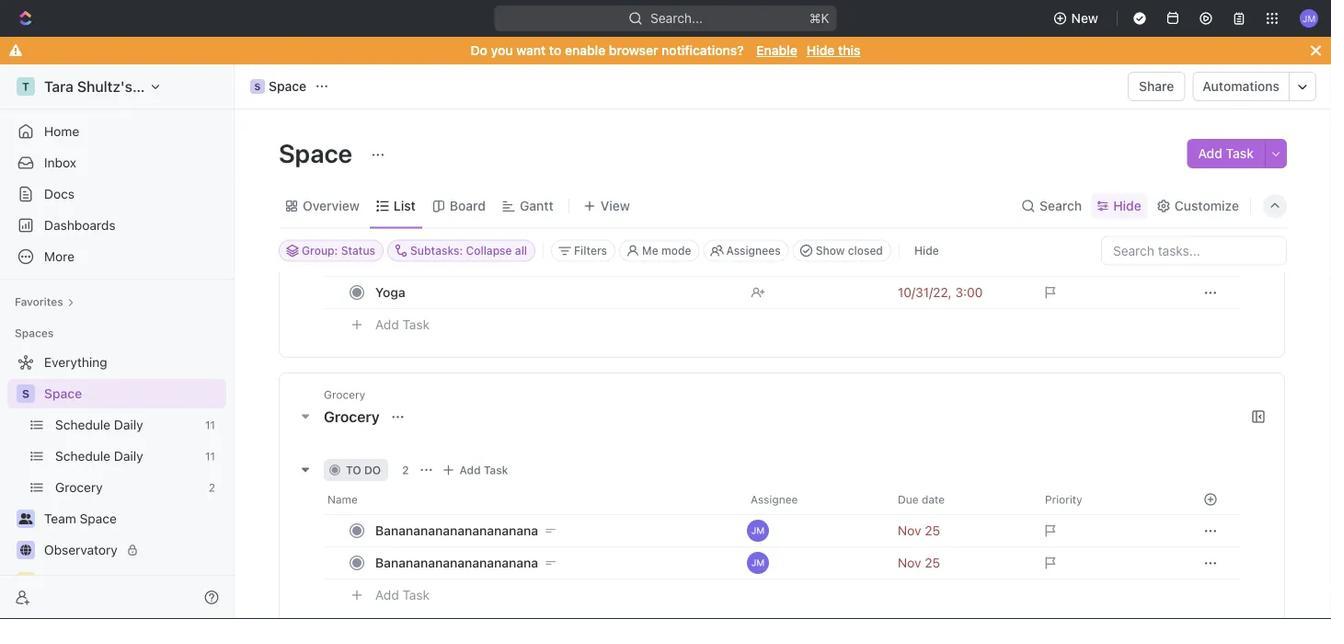 Task type: locate. For each thing, give the bounding box(es) containing it.
2 11 from the top
[[205, 450, 215, 463]]

name button
[[324, 485, 740, 514]]

schedule daily link
[[55, 410, 198, 440], [55, 442, 198, 471]]

want
[[516, 43, 546, 58]]

schedule daily
[[55, 417, 143, 432], [55, 449, 143, 464]]

to
[[549, 43, 562, 58], [346, 464, 361, 477]]

1 horizontal spatial hide
[[915, 244, 939, 257]]

2 schedule from the top
[[55, 449, 111, 464]]

0 vertical spatial banananananananananana
[[375, 523, 538, 538]]

view
[[601, 198, 630, 213]]

hide
[[807, 43, 835, 58], [1114, 198, 1142, 213], [915, 244, 939, 257]]

name
[[328, 493, 358, 506]]

1 vertical spatial to
[[346, 464, 361, 477]]

1 horizontal spatial s
[[254, 81, 261, 92]]

hide button
[[907, 240, 947, 262]]

1 horizontal spatial to
[[549, 43, 562, 58]]

do
[[364, 464, 381, 477]]

1 horizontal spatial 2
[[402, 464, 409, 477]]

priority
[[1045, 493, 1083, 506]]

1 banananananananananana link from the top
[[371, 518, 736, 544]]

schedule up grocery link
[[55, 449, 111, 464]]

mode
[[662, 244, 691, 257]]

1 vertical spatial hide
[[1114, 198, 1142, 213]]

yoga link
[[371, 279, 736, 306]]

s
[[254, 81, 261, 92], [22, 387, 29, 400]]

space, , element down the "spaces"
[[17, 385, 35, 403]]

daily up grocery link
[[114, 449, 143, 464]]

0 vertical spatial schedule
[[55, 417, 111, 432]]

more button
[[7, 242, 226, 271]]

space
[[269, 79, 307, 94], [279, 138, 358, 168], [44, 386, 82, 401], [80, 511, 117, 526]]

gantt link
[[516, 193, 554, 219]]

filters
[[574, 244, 607, 257]]

schedule down space link
[[55, 417, 111, 432]]

to left do
[[346, 464, 361, 477]]

daily for 2nd schedule daily link from the top
[[114, 449, 143, 464]]

0 vertical spatial daily
[[114, 417, 143, 432]]

0 vertical spatial 2
[[402, 464, 409, 477]]

1 vertical spatial daily
[[114, 449, 143, 464]]

inbox link
[[7, 148, 226, 178]]

1 schedule from the top
[[55, 417, 111, 432]]

1 vertical spatial schedule daily link
[[55, 442, 198, 471]]

me mode
[[642, 244, 691, 257]]

workspace
[[136, 78, 213, 95]]

enable
[[565, 43, 606, 58]]

2 right do
[[402, 464, 409, 477]]

show closed
[[816, 244, 883, 257]]

1 vertical spatial space, , element
[[17, 385, 35, 403]]

browser
[[609, 43, 658, 58]]

search button
[[1016, 193, 1088, 219]]

2 schedule daily link from the top
[[55, 442, 198, 471]]

grocery
[[324, 388, 365, 401], [324, 408, 383, 426], [55, 480, 103, 495]]

2 vertical spatial grocery
[[55, 480, 103, 495]]

team
[[44, 511, 76, 526]]

schedule daily link up grocery link
[[55, 442, 198, 471]]

jm
[[1303, 13, 1316, 23], [752, 525, 765, 536], [752, 558, 765, 568]]

hide left the this in the right top of the page
[[807, 43, 835, 58]]

0 vertical spatial schedule daily
[[55, 417, 143, 432]]

date
[[922, 493, 945, 506]]

1 vertical spatial 11
[[205, 450, 215, 463]]

⌘k
[[810, 11, 830, 26]]

observatory
[[44, 542, 118, 558]]

1 vertical spatial schedule daily
[[55, 449, 143, 464]]

0 vertical spatial jm
[[1303, 13, 1316, 23]]

s down the "spaces"
[[22, 387, 29, 400]]

subtasks: collapse all
[[410, 244, 527, 257]]

task
[[1226, 146, 1254, 161], [403, 317, 430, 332], [484, 464, 508, 477], [403, 588, 430, 603]]

new button
[[1046, 4, 1110, 33]]

tree inside sidebar navigation
[[7, 348, 226, 619]]

schedule daily up grocery link
[[55, 449, 143, 464]]

yoga
[[375, 285, 406, 300]]

1 vertical spatial schedule
[[55, 449, 111, 464]]

0 horizontal spatial 2
[[209, 481, 215, 494]]

due
[[898, 493, 919, 506]]

0 horizontal spatial s
[[22, 387, 29, 400]]

add task button
[[1187, 139, 1265, 168], [367, 314, 437, 336], [438, 459, 516, 481], [367, 584, 437, 606]]

me mode button
[[619, 240, 700, 262]]

space, , element
[[250, 79, 265, 94], [17, 385, 35, 403]]

list link
[[390, 193, 416, 219]]

1 vertical spatial 2
[[209, 481, 215, 494]]

0 horizontal spatial space, , element
[[17, 385, 35, 403]]

2 horizontal spatial hide
[[1114, 198, 1142, 213]]

customize button
[[1151, 193, 1245, 219]]

more
[[44, 249, 75, 264]]

1 vertical spatial banananananananananana link
[[371, 550, 736, 576]]

0 horizontal spatial hide
[[807, 43, 835, 58]]

banananananananananana link
[[371, 518, 736, 544], [371, 550, 736, 576]]

1 vertical spatial s
[[22, 387, 29, 400]]

s inside s space
[[254, 81, 261, 92]]

group: status
[[302, 244, 375, 257]]

2 daily from the top
[[114, 449, 143, 464]]

space, , element right workspace
[[250, 79, 265, 94]]

filters button
[[551, 240, 616, 262]]

jm button
[[1295, 4, 1324, 33], [740, 514, 887, 548], [740, 547, 887, 580]]

this
[[838, 43, 861, 58]]

home
[[44, 124, 79, 139]]

0 vertical spatial 11
[[205, 419, 215, 432]]

2 inside tree
[[209, 481, 215, 494]]

dashboards
[[44, 218, 116, 233]]

to right want
[[549, 43, 562, 58]]

s inside tree
[[22, 387, 29, 400]]

1 daily from the top
[[114, 417, 143, 432]]

schedule daily link down space link
[[55, 410, 198, 440]]

hide right closed
[[915, 244, 939, 257]]

share button
[[1128, 72, 1186, 101]]

tree
[[7, 348, 226, 619]]

0 vertical spatial schedule daily link
[[55, 410, 198, 440]]

s right workspace
[[254, 81, 261, 92]]

schedule
[[55, 417, 111, 432], [55, 449, 111, 464]]

1 horizontal spatial space, , element
[[250, 79, 265, 94]]

0 vertical spatial hide
[[807, 43, 835, 58]]

add
[[1199, 146, 1223, 161], [375, 317, 399, 332], [460, 464, 481, 477], [375, 588, 399, 603]]

schedule daily down space link
[[55, 417, 143, 432]]

2 right grocery link
[[209, 481, 215, 494]]

2 vertical spatial hide
[[915, 244, 939, 257]]

docs link
[[7, 179, 226, 209]]

show
[[816, 244, 845, 257]]

11
[[205, 419, 215, 432], [205, 450, 215, 463]]

subtasks:
[[410, 244, 463, 257]]

0 vertical spatial space, , element
[[250, 79, 265, 94]]

overview
[[303, 198, 360, 213]]

banananananananananana
[[375, 523, 538, 538], [375, 555, 538, 571]]

schedule for 2nd schedule daily link from the top
[[55, 449, 111, 464]]

daily down space link
[[114, 417, 143, 432]]

overview link
[[299, 193, 360, 219]]

daily
[[114, 417, 143, 432], [114, 449, 143, 464]]

1 banananananananananana from the top
[[375, 523, 538, 538]]

to do
[[346, 464, 381, 477]]

all
[[515, 244, 527, 257]]

1 vertical spatial banananananananananana
[[375, 555, 538, 571]]

0 vertical spatial banananananananananana link
[[371, 518, 736, 544]]

1 schedule daily from the top
[[55, 417, 143, 432]]

do
[[471, 43, 488, 58]]

2 banananananananananana from the top
[[375, 555, 538, 571]]

favorites button
[[7, 291, 82, 313]]

add task
[[1199, 146, 1254, 161], [375, 317, 430, 332], [460, 464, 508, 477], [375, 588, 430, 603]]

0 vertical spatial s
[[254, 81, 261, 92]]

1 vertical spatial grocery
[[324, 408, 383, 426]]

banananananananananana for 2nd "banananananananananana" link from the bottom of the page
[[375, 523, 538, 538]]

inbox
[[44, 155, 76, 170]]

everything link
[[7, 348, 223, 377]]

tree containing everything
[[7, 348, 226, 619]]

hide right search
[[1114, 198, 1142, 213]]



Task type: describe. For each thing, give the bounding box(es) containing it.
customize
[[1175, 198, 1239, 213]]

grocery link
[[55, 473, 201, 502]]

hide inside dropdown button
[[1114, 198, 1142, 213]]

you
[[491, 43, 513, 58]]

1 vertical spatial jm
[[752, 525, 765, 536]]

s space
[[254, 79, 307, 94]]

hide button
[[1092, 193, 1147, 219]]

0 vertical spatial to
[[549, 43, 562, 58]]

assignees
[[726, 244, 781, 257]]

2 schedule daily from the top
[[55, 449, 143, 464]]

schedule for 1st schedule daily link from the top of the tree containing everything
[[55, 417, 111, 432]]

group:
[[302, 244, 338, 257]]

everything
[[44, 355, 107, 370]]

2 banananananananananana link from the top
[[371, 550, 736, 576]]

daily for 1st schedule daily link from the top of the tree containing everything
[[114, 417, 143, 432]]

grocery inside sidebar navigation
[[55, 480, 103, 495]]

priority button
[[1034, 485, 1182, 514]]

share
[[1139, 79, 1175, 94]]

status
[[341, 244, 375, 257]]

0 horizontal spatial to
[[346, 464, 361, 477]]

Search tasks... text field
[[1102, 237, 1286, 265]]

assignees button
[[703, 240, 789, 262]]

dashboards link
[[7, 211, 226, 240]]

home link
[[7, 117, 226, 146]]

gantt
[[520, 198, 554, 213]]

due date
[[898, 493, 945, 506]]

due date button
[[887, 485, 1034, 514]]

tara
[[44, 78, 74, 95]]

collapse
[[466, 244, 512, 257]]

1 11 from the top
[[205, 419, 215, 432]]

rockstar link
[[44, 567, 223, 596]]

globe image
[[20, 545, 31, 556]]

board
[[450, 198, 486, 213]]

board link
[[446, 193, 486, 219]]

search
[[1040, 198, 1082, 213]]

team space
[[44, 511, 117, 526]]

favorites
[[15, 295, 63, 308]]

view button
[[577, 184, 637, 228]]

spaces
[[15, 327, 54, 340]]

automations
[[1203, 79, 1280, 94]]

tara shultz's workspace
[[44, 78, 213, 95]]

sidebar navigation
[[0, 64, 238, 619]]

banananananananananana for first "banananananananananana" link from the bottom
[[375, 555, 538, 571]]

assignee button
[[740, 485, 887, 514]]

s for s
[[22, 387, 29, 400]]

tara shultz's workspace, , element
[[17, 77, 35, 96]]

do you want to enable browser notifications? enable hide this
[[471, 43, 861, 58]]

automations button
[[1194, 73, 1289, 100]]

list
[[394, 198, 416, 213]]

space link
[[44, 379, 223, 409]]

notifications?
[[662, 43, 744, 58]]

show closed button
[[793, 240, 892, 262]]

0 vertical spatial grocery
[[324, 388, 365, 401]]

enable
[[757, 43, 798, 58]]

s for s space
[[254, 81, 261, 92]]

view button
[[577, 193, 637, 219]]

docs
[[44, 186, 75, 202]]

me
[[642, 244, 659, 257]]

search...
[[651, 11, 703, 26]]

t
[[22, 80, 29, 93]]

1 schedule daily link from the top
[[55, 410, 198, 440]]

hide inside button
[[915, 244, 939, 257]]

closed
[[848, 244, 883, 257]]

user group image
[[19, 513, 33, 525]]

shultz's
[[77, 78, 133, 95]]

2 vertical spatial jm
[[752, 558, 765, 568]]

rockstar
[[44, 574, 96, 589]]

team space link
[[44, 504, 223, 534]]

observatory link
[[44, 536, 223, 565]]

assignee
[[751, 493, 798, 506]]

new
[[1072, 11, 1099, 26]]



Task type: vqa. For each thing, say whether or not it's contained in the screenshot.


